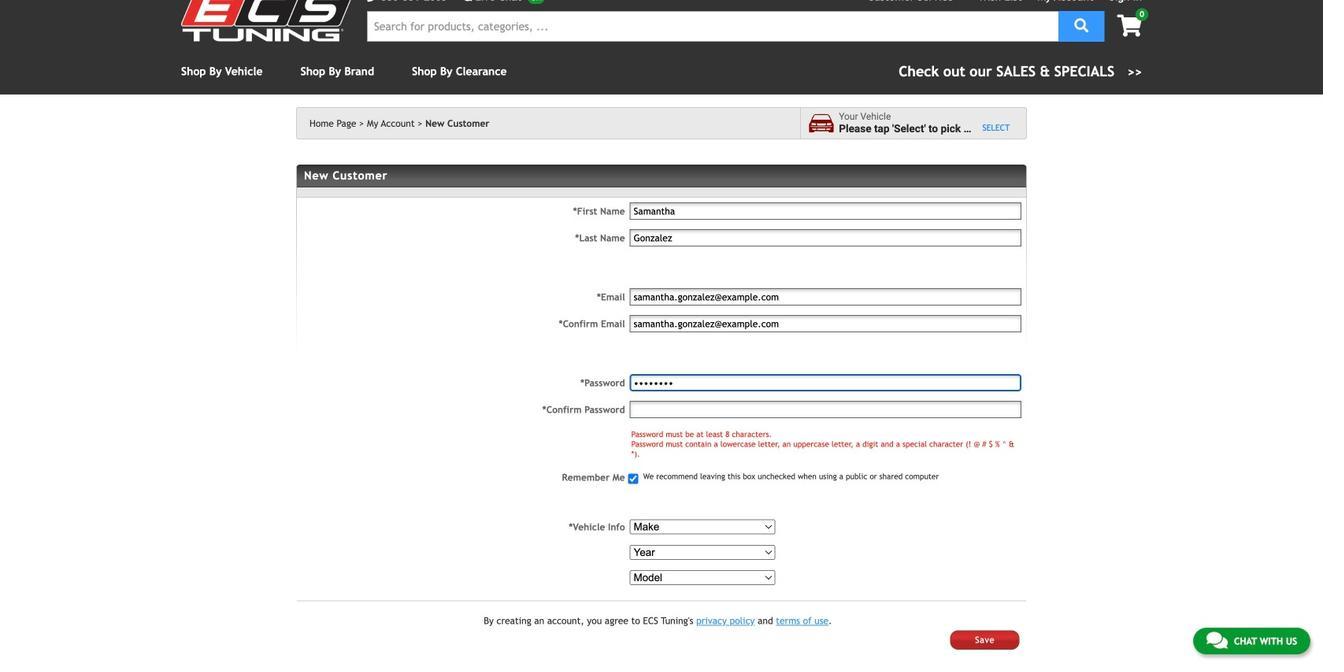 Task type: locate. For each thing, give the bounding box(es) containing it.
shopping cart image
[[1118, 15, 1143, 37]]

search image
[[1075, 19, 1089, 33]]

None checkbox
[[629, 474, 639, 484]]

ecs tuning image
[[181, 0, 355, 41]]

None password field
[[630, 374, 1022, 392], [630, 401, 1022, 418], [630, 374, 1022, 392], [630, 401, 1022, 418]]

None text field
[[630, 203, 1022, 220]]

None text field
[[630, 229, 1022, 247], [630, 288, 1022, 306], [630, 315, 1022, 333], [630, 229, 1022, 247], [630, 288, 1022, 306], [630, 315, 1022, 333]]

None submit
[[951, 631, 1020, 650]]

Search text field
[[367, 11, 1059, 42]]



Task type: vqa. For each thing, say whether or not it's contained in the screenshot.
Mercedes Benz Oil Change Kits image
no



Task type: describe. For each thing, give the bounding box(es) containing it.
comments image
[[460, 0, 472, 2]]

phone image
[[367, 0, 378, 2]]



